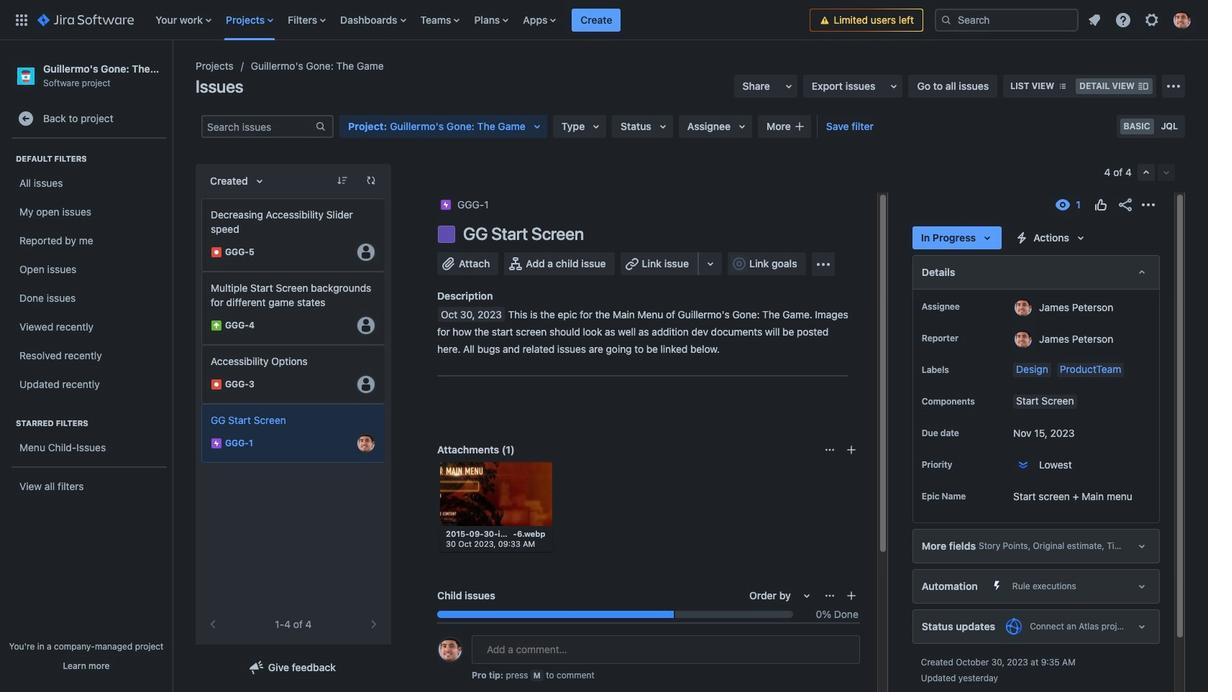 Task type: vqa. For each thing, say whether or not it's contained in the screenshot.
Add app IMAGE
yes



Task type: describe. For each thing, give the bounding box(es) containing it.
epic element
[[201, 404, 385, 463]]

assignee pin to top. only you can see pinned fields. image
[[963, 301, 974, 313]]

search image
[[941, 14, 952, 26]]

link goals image
[[731, 255, 748, 273]]

default filters group
[[7, 139, 168, 404]]

1 vertical spatial epic image
[[211, 438, 222, 450]]

help image
[[1115, 11, 1132, 28]]

bug image
[[211, 247, 222, 258]]

primary element
[[9, 0, 810, 40]]

more information about this user image for reporter pin to top. only you can see pinned fields. image
[[1015, 331, 1032, 348]]

import and bulk change issues image
[[1165, 78, 1182, 95]]

add app image
[[815, 256, 832, 273]]

heading for starred filters group
[[12, 418, 167, 429]]

issue type: bug image
[[443, 638, 455, 649]]

appswitcher icon image
[[13, 11, 30, 28]]

issues list box
[[201, 199, 385, 463]]

details element
[[913, 255, 1160, 290]]

bug image
[[211, 379, 222, 391]]

sidebar navigation image
[[157, 58, 188, 86]]

issue actions image
[[824, 590, 836, 602]]

0 horizontal spatial list
[[148, 0, 810, 40]]

Add a comment… field
[[472, 636, 860, 665]]



Task type: locate. For each thing, give the bounding box(es) containing it.
edit color, purple selected image
[[438, 226, 455, 243]]

heading inside default filters "group"
[[12, 153, 167, 165]]

group
[[1138, 164, 1175, 181]]

starred filters group
[[7, 404, 168, 467]]

attachments menu image
[[824, 444, 836, 456]]

epic image down bug image on the left bottom of the page
[[211, 438, 222, 450]]

more information about this user image
[[1015, 299, 1032, 316], [1015, 331, 1032, 348]]

copy link to issue image
[[486, 199, 497, 210]]

vote options: no one has voted for this issue yet. image
[[1092, 196, 1110, 214]]

add attachment image
[[846, 444, 857, 456]]

more information about this user image down details 'element'
[[1015, 299, 1032, 316]]

settings image
[[1144, 11, 1161, 28]]

0 vertical spatial heading
[[12, 153, 167, 165]]

2 more information about this user image from the top
[[1015, 331, 1032, 348]]

heading inside starred filters group
[[12, 418, 167, 429]]

sort descending image
[[337, 175, 348, 186]]

more fields element
[[913, 529, 1160, 564]]

0 horizontal spatial epic image
[[211, 438, 222, 450]]

more information about this user image for assignee pin to top. only you can see pinned fields. image at the right top of page
[[1015, 299, 1032, 316]]

1 vertical spatial heading
[[12, 418, 167, 429]]

0 vertical spatial more information about this user image
[[1015, 299, 1032, 316]]

epic image
[[440, 199, 452, 211], [211, 438, 222, 450]]

link web pages and more image
[[702, 255, 719, 273]]

1 vertical spatial bug element
[[201, 345, 385, 404]]

2 bug element from the top
[[201, 345, 385, 404]]

status updates element
[[913, 610, 1160, 644]]

refresh image
[[365, 175, 377, 186]]

create child image
[[846, 590, 857, 602]]

list
[[148, 0, 810, 40], [1082, 7, 1200, 33]]

1 bug element from the top
[[201, 199, 385, 272]]

None search field
[[935, 8, 1079, 31]]

1 horizontal spatial list
[[1082, 7, 1200, 33]]

1 heading from the top
[[12, 153, 167, 165]]

1 horizontal spatial epic image
[[440, 199, 452, 211]]

due date pin to top. only you can see pinned fields. image
[[962, 428, 974, 439]]

automation element
[[913, 570, 1160, 604]]

1 vertical spatial more information about this user image
[[1015, 331, 1032, 348]]

your profile and settings image
[[1174, 11, 1191, 28]]

bug element
[[201, 199, 385, 272], [201, 345, 385, 404]]

order by image
[[251, 173, 268, 190]]

Search field
[[935, 8, 1079, 31]]

2 heading from the top
[[12, 418, 167, 429]]

1 more information about this user image from the top
[[1015, 299, 1032, 316]]

improvement image
[[211, 320, 222, 332]]

0 vertical spatial bug element
[[201, 199, 385, 272]]

reporter pin to top. only you can see pinned fields. image
[[961, 333, 973, 344]]

0 vertical spatial epic image
[[440, 199, 452, 211]]

heading for default filters "group"
[[12, 153, 167, 165]]

epic image up the edit color, purple selected icon
[[440, 199, 452, 211]]

heading
[[12, 153, 167, 165], [12, 418, 167, 429]]

actions image
[[1140, 196, 1157, 214]]

notifications image
[[1086, 11, 1103, 28]]

addicon image
[[794, 121, 805, 132]]

labels pin to top. only you can see pinned fields. image
[[952, 365, 964, 376]]

more information about this user image right reporter pin to top. only you can see pinned fields. image
[[1015, 331, 1032, 348]]

improvement element
[[201, 272, 385, 345]]

banner
[[0, 0, 1208, 40]]

jira software image
[[37, 11, 134, 28], [37, 11, 134, 28]]

Search issues text field
[[203, 117, 315, 137]]

list item
[[572, 0, 621, 40]]



